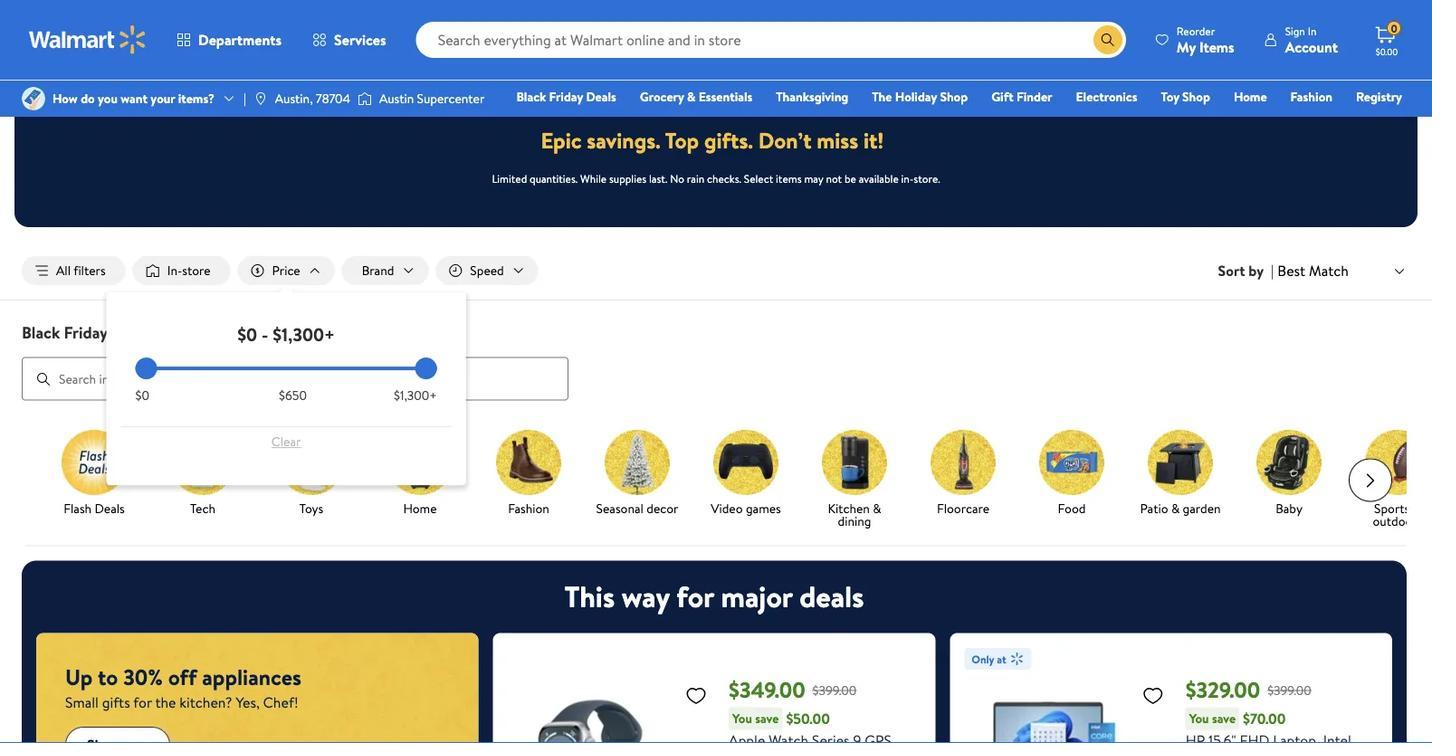 Task type: describe. For each thing, give the bounding box(es) containing it.
sign in account
[[1286, 23, 1338, 57]]

$329.00 $399.00
[[1186, 675, 1312, 705]]

toy shop
[[1161, 88, 1211, 105]]

grocery & essentials
[[640, 88, 753, 105]]

1 horizontal spatial for
[[677, 577, 714, 617]]

$329.00 group
[[965, 648, 1378, 743]]

$0 for $0
[[135, 387, 149, 404]]

austin
[[379, 90, 414, 107]]

 image for how do you want your items?
[[22, 87, 45, 110]]

sort by |
[[1218, 261, 1274, 281]]

austin supercenter
[[379, 90, 485, 107]]

1 vertical spatial home link
[[373, 430, 467, 518]]

1 horizontal spatial fashion link
[[1283, 87, 1341, 106]]

way
[[622, 577, 670, 617]]

store
[[182, 262, 211, 279]]

thanksgiving link
[[768, 87, 857, 106]]

games
[[746, 499, 781, 517]]

your
[[151, 90, 175, 107]]

only at
[[972, 652, 1007, 667]]

you save $70.00
[[1190, 709, 1286, 729]]

$349.00 $399.00
[[729, 675, 857, 705]]

shop inside "link"
[[940, 88, 968, 105]]

$70.00
[[1243, 709, 1286, 729]]

deals inside search field
[[111, 321, 150, 344]]

yes,
[[236, 693, 260, 713]]

registry
[[1356, 88, 1403, 105]]

this way for major deals
[[565, 577, 864, 617]]

one
[[1264, 113, 1291, 131]]

$399.00 for $329.00
[[1268, 682, 1312, 699]]

electronics link
[[1068, 87, 1146, 106]]

my
[[1177, 37, 1196, 57]]

patio & garden
[[1140, 499, 1221, 517]]

available
[[859, 170, 899, 186]]

in
[[1308, 23, 1317, 38]]

rain
[[687, 170, 705, 186]]

you save $50.00
[[733, 709, 830, 729]]

Walmart Site-Wide search field
[[416, 22, 1126, 58]]

1 horizontal spatial friday
[[549, 88, 583, 105]]

finder
[[1017, 88, 1053, 105]]

filters
[[73, 262, 106, 279]]

shop video games image
[[714, 430, 779, 495]]

walmart+ link
[[1340, 112, 1411, 132]]

you for $349.00
[[733, 710, 752, 728]]

deals
[[800, 577, 864, 617]]

gift finder link
[[984, 87, 1061, 106]]

78704
[[316, 90, 350, 107]]

off
[[168, 662, 197, 693]]

0
[[1391, 21, 1398, 36]]

items
[[1200, 37, 1235, 57]]

supercenter
[[417, 90, 485, 107]]

$1300 range field
[[135, 367, 437, 370]]

food
[[1058, 499, 1086, 517]]

limited quantities. while supplies last. no rain checks. select items may not be available in-store.
[[492, 170, 940, 186]]

1 vertical spatial fashion
[[508, 499, 550, 517]]

$0 for $0 - $1,300+
[[237, 322, 257, 347]]

best match
[[1278, 261, 1349, 281]]

best
[[1278, 261, 1306, 281]]

shop home image
[[388, 430, 453, 495]]

you
[[98, 90, 118, 107]]

clear
[[271, 433, 301, 451]]

0 vertical spatial black
[[516, 88, 546, 105]]

not
[[826, 170, 842, 186]]

toy shop link
[[1153, 87, 1219, 106]]

services button
[[297, 18, 402, 62]]

shop patio & garden image
[[1148, 430, 1213, 495]]

& for essentials
[[687, 88, 696, 105]]

thanksgiving
[[776, 88, 849, 105]]

sort
[[1218, 261, 1245, 281]]

save for $329.00
[[1212, 710, 1236, 728]]

kitchen & dining
[[828, 499, 882, 530]]

$399.00 for $349.00
[[813, 682, 857, 699]]

the holiday shop
[[872, 88, 968, 105]]

electronics
[[1076, 88, 1138, 105]]

up to 30% off appliances small gifts for the kitchen? yes, chef!
[[65, 662, 301, 713]]

no
[[670, 170, 684, 186]]

food link
[[1025, 430, 1119, 518]]

Search in deals search field
[[22, 357, 569, 401]]

1 horizontal spatial fashion
[[1291, 88, 1333, 105]]

gift finder
[[992, 88, 1053, 105]]

departments button
[[161, 18, 297, 62]]

all filters
[[56, 262, 106, 279]]

departments
[[198, 30, 282, 50]]

outdoors
[[1373, 512, 1423, 530]]

0 horizontal spatial $1,300+
[[273, 322, 335, 347]]

the holiday shop link
[[864, 87, 976, 106]]

to
[[98, 662, 118, 693]]

toys link
[[264, 430, 359, 518]]

up
[[65, 662, 93, 693]]

sports
[[1375, 499, 1410, 517]]

austin, 78704
[[275, 90, 350, 107]]

reorder
[[1177, 23, 1215, 38]]

for inside up to 30% off appliances small gifts for the kitchen? yes, chef!
[[133, 693, 152, 713]]

limited
[[492, 170, 527, 186]]

registry link
[[1348, 87, 1411, 106]]

search icon image
[[1101, 33, 1115, 47]]

sign in to add to favorites list, apple watch series 9 gps 41mm silver aluminum case with storm blue sport band - s/m image
[[685, 684, 707, 707]]

walmart image
[[29, 25, 147, 54]]

Search search field
[[416, 22, 1126, 58]]

all filters button
[[22, 256, 126, 285]]

next slide for chipmodulewithimages list image
[[1349, 459, 1393, 502]]

kitchen & dining link
[[808, 430, 902, 531]]

one debit link
[[1256, 112, 1333, 132]]

shop seasonal image
[[605, 430, 670, 495]]

baby
[[1276, 499, 1303, 517]]

sports & outdoors link
[[1351, 430, 1432, 531]]

may
[[804, 170, 824, 186]]

major
[[721, 577, 793, 617]]

shop food image
[[1040, 430, 1105, 495]]

flash deals image
[[62, 430, 127, 495]]

save for $349.00
[[755, 710, 779, 728]]



Task type: vqa. For each thing, say whether or not it's contained in the screenshot.
In-store at top left
yes



Task type: locate. For each thing, give the bounding box(es) containing it.
$349.00
[[729, 675, 806, 705]]

0 vertical spatial deals
[[586, 88, 616, 105]]

registry one debit
[[1264, 88, 1403, 131]]

1 horizontal spatial home
[[1234, 88, 1267, 105]]

baby link
[[1242, 430, 1337, 518]]

1 horizontal spatial  image
[[358, 90, 372, 108]]

save inside the you save $70.00
[[1212, 710, 1236, 728]]

$1,300+
[[273, 322, 335, 347], [394, 387, 437, 404]]

black inside search field
[[22, 321, 60, 344]]

for left the the
[[133, 693, 152, 713]]

1 horizontal spatial $1,300+
[[394, 387, 437, 404]]

0 horizontal spatial you
[[733, 710, 752, 728]]

deals
[[586, 88, 616, 105], [111, 321, 150, 344], [95, 499, 125, 517]]

epic
[[541, 125, 582, 156]]

0 horizontal spatial shop
[[940, 88, 968, 105]]

0 vertical spatial $1,300+
[[273, 322, 335, 347]]

supplies
[[609, 170, 647, 186]]

1 horizontal spatial shop
[[1183, 88, 1211, 105]]

1 shop from the left
[[940, 88, 968, 105]]

shop fashion image
[[496, 430, 561, 495]]

friday
[[549, 88, 583, 105], [64, 321, 107, 344]]

patio & garden link
[[1134, 430, 1228, 518]]

walmart black friday deals for days image
[[550, 58, 883, 103]]

you for $329.00
[[1190, 710, 1209, 728]]

0 vertical spatial home link
[[1226, 87, 1275, 106]]

deals up savings.
[[586, 88, 616, 105]]

& for garden
[[1172, 499, 1180, 517]]

1 vertical spatial |
[[1271, 261, 1274, 281]]

deals down in-store button
[[111, 321, 150, 344]]

savings.
[[587, 125, 661, 156]]

& right patio
[[1172, 499, 1180, 517]]

0 horizontal spatial  image
[[22, 87, 45, 110]]

black friday deals link
[[508, 87, 625, 106]]

1 vertical spatial black friday deals
[[22, 321, 150, 344]]

1 vertical spatial $1,300+
[[394, 387, 437, 404]]

0 horizontal spatial for
[[133, 693, 152, 713]]

0 horizontal spatial $399.00
[[813, 682, 857, 699]]

debit
[[1294, 113, 1325, 131]]

& right dining
[[873, 499, 882, 517]]

quantities.
[[530, 170, 578, 186]]

30%
[[123, 662, 163, 693]]

store.
[[914, 170, 940, 186]]

clear button
[[135, 427, 437, 456]]

| right "items?"
[[244, 90, 246, 107]]

floorcare
[[937, 499, 990, 517]]

account
[[1286, 37, 1338, 57]]

sports & outdoors
[[1373, 499, 1423, 530]]

1 save from the left
[[755, 710, 779, 728]]

essentials
[[699, 88, 753, 105]]

1 vertical spatial home
[[403, 499, 437, 517]]

sign
[[1286, 23, 1306, 38]]

you inside the you save $70.00
[[1190, 710, 1209, 728]]

$399.00
[[813, 682, 857, 699], [1268, 682, 1312, 699]]

0 horizontal spatial fashion
[[508, 499, 550, 517]]

1 vertical spatial friday
[[64, 321, 107, 344]]

services
[[334, 30, 386, 50]]

$50.00
[[786, 709, 830, 729]]

$399.00 inside $329.00 $399.00
[[1268, 682, 1312, 699]]

want
[[121, 90, 148, 107]]

miss
[[817, 125, 859, 156]]

items?
[[178, 90, 215, 107]]

0 vertical spatial for
[[677, 577, 714, 617]]

shop kitchen & dining image
[[822, 430, 887, 495]]

shop toys image
[[279, 430, 344, 495]]

last.
[[649, 170, 668, 186]]

flash deals link
[[47, 430, 141, 518]]

shop sports & outdoors image
[[1365, 430, 1431, 495]]

home down shop home image
[[403, 499, 437, 517]]

seasonal decor
[[596, 499, 679, 517]]

fashion up debit
[[1291, 88, 1333, 105]]

0 vertical spatial home
[[1234, 88, 1267, 105]]

video games link
[[699, 430, 793, 518]]

$399.00 up $70.00
[[1268, 682, 1312, 699]]

friday down filters
[[64, 321, 107, 344]]

match
[[1309, 261, 1349, 281]]

home
[[1234, 88, 1267, 105], [403, 499, 437, 517]]

2 shop from the left
[[1183, 88, 1211, 105]]

the
[[155, 693, 176, 713]]

flash
[[64, 499, 92, 517]]

checks.
[[707, 170, 742, 186]]

in-store
[[167, 262, 211, 279]]

speed
[[470, 262, 504, 279]]

$399.00 up $50.00
[[813, 682, 857, 699]]

0 vertical spatial $0
[[237, 322, 257, 347]]

select
[[744, 170, 773, 186]]

you down $329.00
[[1190, 710, 1209, 728]]

$349.00 group
[[508, 648, 921, 743]]

items
[[776, 170, 802, 186]]

shop floorcare image
[[931, 430, 996, 495]]

black friday deals down filters
[[22, 321, 150, 344]]

this
[[565, 577, 615, 617]]

1 horizontal spatial $399.00
[[1268, 682, 1312, 699]]

| inside "sort and filter section" element
[[1271, 261, 1274, 281]]

don't
[[759, 125, 812, 156]]

home up one
[[1234, 88, 1267, 105]]

 image
[[253, 91, 268, 106]]

& for outdoors
[[1413, 499, 1422, 517]]

austin,
[[275, 90, 313, 107]]

how do you want your items?
[[53, 90, 215, 107]]

Black Friday Deals search field
[[0, 321, 1432, 401]]

shop right holiday
[[940, 88, 968, 105]]

1 horizontal spatial black
[[516, 88, 546, 105]]

& inside "sports & outdoors"
[[1413, 499, 1422, 517]]

do
[[81, 90, 95, 107]]

0 horizontal spatial fashion link
[[482, 430, 576, 518]]

fashion down shop fashion image on the bottom
[[508, 499, 550, 517]]

deals right 'flash' at the bottom
[[95, 499, 125, 517]]

kitchen
[[828, 499, 870, 517]]

1 vertical spatial deals
[[111, 321, 150, 344]]

shop inside "link"
[[1183, 88, 1211, 105]]

0 horizontal spatial home link
[[373, 430, 467, 518]]

for
[[677, 577, 714, 617], [133, 693, 152, 713]]

while
[[580, 170, 607, 186]]

video games
[[711, 499, 781, 517]]

& for dining
[[873, 499, 882, 517]]

in-store button
[[133, 256, 231, 285]]

you down $349.00
[[733, 710, 752, 728]]

1 horizontal spatial black friday deals
[[516, 88, 616, 105]]

2 $399.00 from the left
[[1268, 682, 1312, 699]]

1 horizontal spatial |
[[1271, 261, 1274, 281]]

0 horizontal spatial save
[[755, 710, 779, 728]]

0 horizontal spatial friday
[[64, 321, 107, 344]]

black friday deals up 'epic'
[[516, 88, 616, 105]]

brand button
[[342, 256, 429, 285]]

2 vertical spatial deals
[[95, 499, 125, 517]]

for right way
[[677, 577, 714, 617]]

 image left "how"
[[22, 87, 45, 110]]

0 horizontal spatial black
[[22, 321, 60, 344]]

video
[[711, 499, 743, 517]]

floorcare link
[[916, 430, 1011, 518]]

kitchen?
[[180, 693, 232, 713]]

save down $349.00
[[755, 710, 779, 728]]

chef!
[[263, 693, 298, 713]]

 image
[[22, 87, 45, 110], [358, 90, 372, 108]]

black up search image on the bottom left
[[22, 321, 60, 344]]

2 save from the left
[[1212, 710, 1236, 728]]

sign in to add to favorites list, hp 15.6" fhd laptop, intel core i5-1135g7, 8gb ram, 256gb ssd, silver, windows 11 home, 15-dy2795wm image
[[1142, 684, 1164, 707]]

gift
[[992, 88, 1014, 105]]

$399.00 inside $349.00 $399.00
[[813, 682, 857, 699]]

$1,300+ up $1300 range field
[[273, 322, 335, 347]]

save inside 'you save $50.00'
[[755, 710, 779, 728]]

1 horizontal spatial save
[[1212, 710, 1236, 728]]

2 you from the left
[[1190, 710, 1209, 728]]

you inside 'you save $50.00'
[[733, 710, 752, 728]]

0 horizontal spatial black friday deals
[[22, 321, 150, 344]]

1 vertical spatial black
[[22, 321, 60, 344]]

shop right 'toy'
[[1183, 88, 1211, 105]]

speed button
[[436, 256, 539, 285]]

 image for austin supercenter
[[358, 90, 372, 108]]

dining
[[838, 512, 871, 530]]

1 you from the left
[[733, 710, 752, 728]]

price button
[[238, 256, 335, 285]]

0 vertical spatial black friday deals
[[516, 88, 616, 105]]

black friday deals inside black friday deals search field
[[22, 321, 150, 344]]

black friday deals
[[516, 88, 616, 105], [22, 321, 150, 344]]

1 horizontal spatial you
[[1190, 710, 1209, 728]]

only
[[972, 652, 994, 667]]

0 vertical spatial fashion link
[[1283, 87, 1341, 106]]

grocery & essentials link
[[632, 87, 761, 106]]

1 horizontal spatial $0
[[237, 322, 257, 347]]

toy
[[1161, 88, 1180, 105]]

&
[[687, 88, 696, 105], [873, 499, 882, 517], [1172, 499, 1180, 517], [1413, 499, 1422, 517]]

patio
[[1140, 499, 1169, 517]]

shop tech image
[[170, 430, 235, 495]]

1 vertical spatial fashion link
[[482, 430, 576, 518]]

the
[[872, 88, 892, 105]]

$1,300+ up shop home image
[[394, 387, 437, 404]]

appliances
[[202, 662, 301, 693]]

black friday deals inside black friday deals link
[[516, 88, 616, 105]]

search image
[[36, 372, 51, 386]]

tech link
[[156, 430, 250, 518]]

& inside 'kitchen & dining'
[[873, 499, 882, 517]]

 image right "78704"
[[358, 90, 372, 108]]

& right grocery
[[687, 88, 696, 105]]

1 $399.00 from the left
[[813, 682, 857, 699]]

shop baby image
[[1257, 430, 1322, 495]]

0 vertical spatial fashion
[[1291, 88, 1333, 105]]

tech
[[190, 499, 216, 517]]

sort and filter section element
[[0, 242, 1432, 300]]

$0 range field
[[135, 367, 437, 370]]

1 vertical spatial for
[[133, 693, 152, 713]]

friday up 'epic'
[[549, 88, 583, 105]]

black up 'epic'
[[516, 88, 546, 105]]

0 vertical spatial friday
[[549, 88, 583, 105]]

holiday
[[895, 88, 937, 105]]

in-
[[167, 262, 182, 279]]

friday inside search field
[[64, 321, 107, 344]]

0 horizontal spatial $0
[[135, 387, 149, 404]]

gifts.
[[704, 125, 753, 156]]

it!
[[864, 125, 884, 156]]

| right by
[[1271, 261, 1274, 281]]

& right sports
[[1413, 499, 1422, 517]]

0 vertical spatial |
[[244, 90, 246, 107]]

0 horizontal spatial |
[[244, 90, 246, 107]]

1 vertical spatial $0
[[135, 387, 149, 404]]

seasonal decor link
[[590, 430, 685, 518]]

0 horizontal spatial home
[[403, 499, 437, 517]]

save down $329.00
[[1212, 710, 1236, 728]]

1 horizontal spatial home link
[[1226, 87, 1275, 106]]

best match button
[[1274, 259, 1411, 283]]



